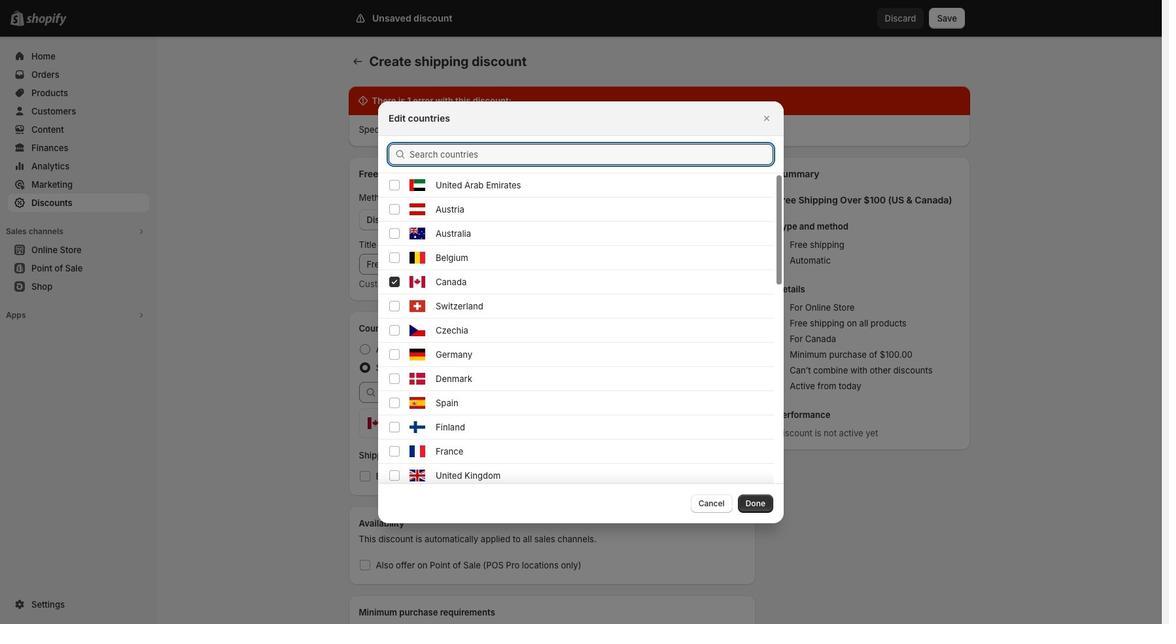 Task type: locate. For each thing, give the bounding box(es) containing it.
dialog
[[0, 101, 1163, 625]]



Task type: vqa. For each thing, say whether or not it's contained in the screenshot.
dialog
yes



Task type: describe. For each thing, give the bounding box(es) containing it.
shopify image
[[26, 13, 67, 26]]

Search countries text field
[[410, 144, 774, 165]]



